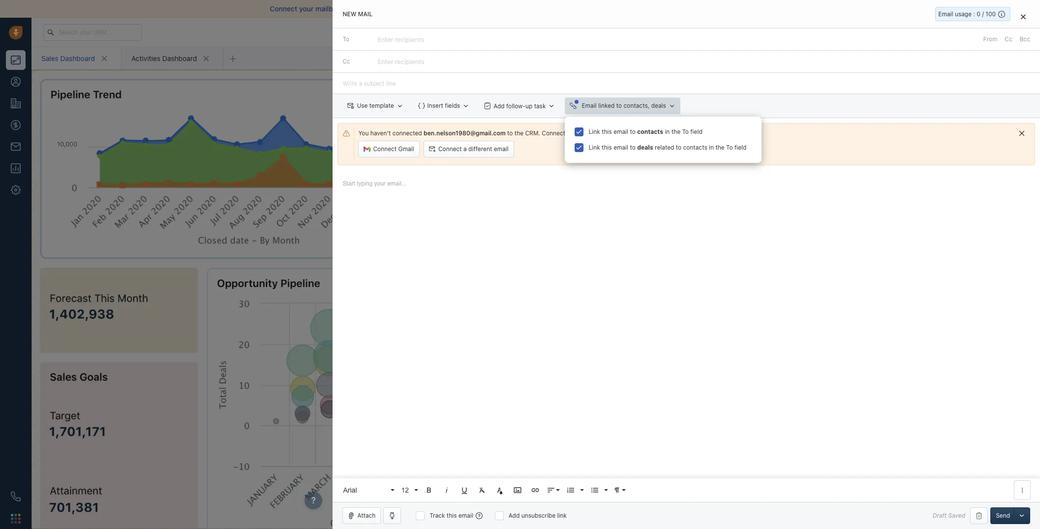 Task type: locate. For each thing, give the bounding box(es) containing it.
1 link from the top
[[589, 128, 600, 135]]

email left linked
[[582, 102, 597, 109]]

deals for to
[[638, 144, 654, 151]]

application containing arial
[[333, 170, 1041, 502]]

deals inside dropdown button
[[652, 102, 666, 109]]

way
[[467, 4, 480, 13]]

0 vertical spatial this
[[602, 128, 612, 135]]

deals for contacts,
[[652, 102, 666, 109]]

email down underline (⌘u) icon
[[459, 512, 473, 519]]

link down keep
[[589, 144, 600, 151]]

to
[[343, 4, 349, 13], [617, 102, 622, 109], [630, 128, 636, 135], [508, 130, 513, 137], [586, 130, 591, 137], [630, 144, 636, 151], [676, 144, 682, 151]]

use template
[[357, 102, 394, 109]]

email for email linked to contacts, deals
[[582, 102, 597, 109]]

up
[[526, 102, 533, 110]]

add left the unsubscribe
[[509, 512, 520, 519]]

connect inside button
[[373, 145, 397, 153]]

email
[[939, 10, 954, 18], [582, 102, 597, 109]]

different
[[469, 145, 492, 153]]

the
[[672, 128, 681, 135], [515, 130, 524, 137], [716, 144, 725, 151]]

arial button
[[340, 480, 396, 500]]

dialog containing arial
[[333, 0, 1041, 529]]

add follow-up task button
[[480, 98, 560, 114], [480, 98, 560, 114]]

1 vertical spatial deals
[[638, 144, 654, 151]]

1 vertical spatial to
[[682, 128, 689, 135]]

more misc image
[[1019, 486, 1027, 495]]

deals right contacts,
[[652, 102, 666, 109]]

link this email to contacts in the to field
[[589, 128, 703, 135]]

to right now
[[586, 130, 591, 137]]

phone image
[[11, 492, 21, 502]]

email inside dropdown button
[[582, 102, 597, 109]]

1 vertical spatial email
[[582, 102, 597, 109]]

0 vertical spatial email
[[939, 10, 954, 18]]

2 link from the top
[[589, 144, 600, 151]]

attach button
[[343, 508, 381, 524]]

mailbox
[[316, 4, 341, 13]]

Enter recipients text field
[[378, 54, 427, 69]]

this right track
[[447, 512, 457, 519]]

cc down new
[[343, 58, 350, 65]]

track
[[430, 512, 445, 519]]

follow-
[[507, 102, 526, 110]]

1 vertical spatial link
[[589, 144, 600, 151]]

linked
[[599, 102, 615, 109]]

0 horizontal spatial to
[[343, 36, 350, 43]]

1 horizontal spatial to
[[682, 128, 689, 135]]

contacts
[[638, 128, 664, 135], [684, 144, 708, 151]]

1 horizontal spatial your
[[608, 130, 620, 137]]

insert image (⌘p) image
[[514, 486, 523, 495]]

contacts up related
[[638, 128, 664, 135]]

connect gmail
[[373, 145, 414, 153]]

this down linked
[[602, 128, 612, 135]]

field
[[691, 128, 703, 135], [735, 144, 747, 151]]

this for link this email to deals related to contacts in the to field
[[602, 144, 612, 151]]

1 horizontal spatial cc
[[1005, 36, 1013, 43]]

dashboard right activities
[[162, 54, 197, 62]]

you
[[359, 130, 369, 137]]

0 vertical spatial deals
[[652, 102, 666, 109]]

in up link this email to deals related to contacts in the to field
[[665, 128, 670, 135]]

freshworks switcher image
[[11, 514, 21, 524]]

1 vertical spatial add
[[509, 512, 520, 519]]

email right different
[[494, 145, 509, 153]]

link right now
[[589, 128, 600, 135]]

arial
[[343, 486, 357, 494]]

connect your mailbox link
[[270, 4, 343, 13]]

0 horizontal spatial dashboard
[[60, 54, 95, 62]]

link this email to deals related to contacts in the to field
[[589, 144, 747, 151]]

email left usage
[[939, 10, 954, 18]]

0 vertical spatial to
[[343, 36, 350, 43]]

0 vertical spatial field
[[691, 128, 703, 135]]

explore plans link
[[849, 26, 898, 38]]

cc
[[1005, 36, 1013, 43], [343, 58, 350, 65]]

connect
[[270, 4, 297, 13], [542, 130, 566, 137], [373, 145, 397, 153], [439, 145, 462, 153]]

1 vertical spatial cc
[[343, 58, 350, 65]]

100
[[986, 10, 996, 18]]

ordered list image
[[567, 486, 576, 495]]

0 vertical spatial contacts
[[638, 128, 664, 135]]

2-
[[460, 4, 467, 13]]

1 horizontal spatial in
[[709, 144, 714, 151]]

0 vertical spatial add
[[494, 102, 505, 110]]

connect gmail button
[[359, 141, 420, 158]]

use
[[357, 102, 368, 109]]

in
[[665, 128, 670, 135], [709, 144, 714, 151]]

connect inside 'button'
[[439, 145, 462, 153]]

ben.nelson1980@gmail.com
[[424, 130, 506, 137]]

1 vertical spatial this
[[602, 144, 612, 151]]

to right related
[[676, 144, 682, 151]]

dialog
[[333, 0, 1041, 529]]

dashboard right sales
[[60, 54, 95, 62]]

related
[[655, 144, 675, 151]]

1 vertical spatial contacts
[[684, 144, 708, 151]]

0 horizontal spatial add
[[494, 102, 505, 110]]

0 horizontal spatial email
[[582, 102, 597, 109]]

template
[[370, 102, 394, 109]]

add for add unsubscribe link
[[509, 512, 520, 519]]

email
[[507, 4, 525, 13], [614, 128, 629, 135], [614, 144, 629, 151], [494, 145, 509, 153], [459, 512, 473, 519]]

0 vertical spatial in
[[665, 128, 670, 135]]

link
[[589, 128, 600, 135], [589, 144, 600, 151]]

1 dashboard from the left
[[60, 54, 95, 62]]

your
[[299, 4, 314, 13], [608, 130, 620, 137]]

your right keep
[[608, 130, 620, 137]]

deals down conversations on the right top
[[638, 144, 654, 151]]

add left follow- at the top
[[494, 102, 505, 110]]

this down keep
[[602, 144, 612, 151]]

0 vertical spatial your
[[299, 4, 314, 13]]

connect down haven't
[[373, 145, 397, 153]]

fields
[[445, 102, 460, 109]]

email inside connect a different email 'button'
[[494, 145, 509, 153]]

1 vertical spatial your
[[608, 130, 620, 137]]

application
[[333, 170, 1041, 502]]

connect a different email
[[439, 145, 509, 153]]

conversations
[[622, 130, 661, 137]]

2 vertical spatial this
[[447, 512, 457, 519]]

use template button
[[343, 98, 408, 114]]

email linked to contacts, deals button
[[565, 98, 681, 114]]

to right linked
[[617, 102, 622, 109]]

Search your CRM... text field
[[43, 24, 142, 41]]

saved
[[949, 512, 966, 520]]

to down conversations on the right top
[[630, 144, 636, 151]]

in right related
[[709, 144, 714, 151]]

to
[[343, 36, 350, 43], [682, 128, 689, 135], [727, 144, 733, 151]]

1 horizontal spatial contacts
[[684, 144, 708, 151]]

0 horizontal spatial cc
[[343, 58, 350, 65]]

deals
[[652, 102, 666, 109], [638, 144, 654, 151]]

2 horizontal spatial to
[[727, 144, 733, 151]]

connect a different email button
[[424, 141, 514, 158]]

connect for connect gmail
[[373, 145, 397, 153]]

1 horizontal spatial add
[[509, 512, 520, 519]]

add
[[494, 102, 505, 110], [509, 512, 520, 519]]

activities
[[131, 54, 160, 62]]

1 horizontal spatial email
[[939, 10, 954, 18]]

1 horizontal spatial field
[[735, 144, 747, 151]]

contacts down synced.
[[684, 144, 708, 151]]

connect for connect a different email
[[439, 145, 462, 153]]

improve
[[351, 4, 377, 13]]

connect left 'a'
[[439, 145, 462, 153]]

12
[[401, 486, 409, 494]]

connect your mailbox to improve deliverability and enable 2-way sync of email conversations.
[[270, 4, 574, 13]]

crm.
[[525, 130, 541, 137]]

keep
[[593, 130, 606, 137]]

and
[[422, 4, 434, 13]]

1 horizontal spatial dashboard
[[162, 54, 197, 62]]

email down conversations on the right top
[[614, 144, 629, 151]]

this
[[602, 128, 612, 135], [602, 144, 612, 151], [447, 512, 457, 519]]

your left mailbox
[[299, 4, 314, 13]]

email right keep
[[614, 128, 629, 135]]

connect left mailbox
[[270, 4, 297, 13]]

add unsubscribe link
[[509, 512, 567, 519]]

cc left bcc
[[1005, 36, 1013, 43]]

a
[[464, 145, 467, 153]]

to down contacts,
[[630, 128, 636, 135]]

plans
[[878, 28, 893, 35]]

2 dashboard from the left
[[162, 54, 197, 62]]

contacts,
[[624, 102, 650, 109]]

0 horizontal spatial contacts
[[638, 128, 664, 135]]

to inside dropdown button
[[617, 102, 622, 109]]

activities dashboard
[[131, 54, 197, 62]]

1 horizontal spatial the
[[672, 128, 681, 135]]

email for link this email to deals related to contacts in the to field
[[614, 144, 629, 151]]

insert
[[428, 102, 444, 109]]

0 vertical spatial link
[[589, 128, 600, 135]]

0 horizontal spatial field
[[691, 128, 703, 135]]

dashboard
[[60, 54, 95, 62], [162, 54, 197, 62]]



Task type: describe. For each thing, give the bounding box(es) containing it.
deliverability
[[379, 4, 421, 13]]

new mail
[[343, 10, 373, 18]]

italic (⌘i) image
[[443, 486, 452, 495]]

sync
[[482, 4, 497, 13]]

sales dashboard
[[41, 54, 95, 62]]

unordered list image
[[591, 486, 600, 495]]

underline (⌘u) image
[[461, 486, 469, 495]]

1 vertical spatial field
[[735, 144, 747, 151]]

text color image
[[496, 486, 505, 495]]

draft
[[933, 512, 947, 520]]

close image
[[1021, 14, 1026, 20]]

mail
[[358, 10, 373, 18]]

paragraph format image
[[613, 486, 622, 495]]

send
[[996, 512, 1011, 519]]

align image
[[547, 486, 556, 495]]

email for track this email
[[459, 512, 473, 519]]

this for link this email to contacts in the to field
[[602, 128, 612, 135]]

insert fields button
[[413, 98, 475, 114]]

connected
[[393, 130, 422, 137]]

1 vertical spatial in
[[709, 144, 714, 151]]

explore
[[855, 28, 876, 35]]

0 horizontal spatial your
[[299, 4, 314, 13]]

explore plans
[[855, 28, 893, 35]]

to right mailbox
[[343, 4, 349, 13]]

now
[[573, 130, 584, 137]]

sales
[[41, 54, 58, 62]]

from
[[984, 36, 998, 43]]

conversations.
[[526, 4, 574, 13]]

task
[[534, 102, 546, 110]]

link
[[557, 512, 567, 519]]

connect left it
[[542, 130, 566, 137]]

link for link this email to contacts in the to field
[[589, 128, 600, 135]]

email for link this email to contacts in the to field
[[614, 128, 629, 135]]

2 horizontal spatial the
[[716, 144, 725, 151]]

2 vertical spatial to
[[727, 144, 733, 151]]

:
[[974, 10, 976, 18]]

bold (⌘b) image
[[425, 486, 434, 495]]

gmail
[[399, 145, 414, 153]]

usage
[[956, 10, 972, 18]]

Write a subject line text field
[[333, 73, 1041, 94]]

email usage : 0 / 100
[[939, 10, 996, 18]]

haven't
[[371, 130, 391, 137]]

bcc
[[1020, 36, 1031, 43]]

phone element
[[6, 487, 26, 507]]

dashboard for activities dashboard
[[162, 54, 197, 62]]

what's new image
[[969, 29, 976, 36]]

link for link this email to deals related to contacts in the to field
[[589, 144, 600, 151]]

track this email
[[430, 512, 473, 519]]

send button
[[991, 508, 1016, 524]]

add for add follow-up task
[[494, 102, 505, 110]]

you haven't connected ben.nelson1980@gmail.com to the crm. connect it now to keep your conversations synced.
[[359, 130, 684, 137]]

unsubscribe
[[522, 512, 556, 519]]

synced.
[[662, 130, 684, 137]]

0 horizontal spatial the
[[515, 130, 524, 137]]

to left the crm.
[[508, 130, 513, 137]]

of
[[499, 4, 506, 13]]

/
[[983, 10, 985, 18]]

12 button
[[398, 480, 420, 500]]

insert link (⌘k) image
[[531, 486, 540, 495]]

0 vertical spatial cc
[[1005, 36, 1013, 43]]

dashboard for sales dashboard
[[60, 54, 95, 62]]

connect for connect your mailbox to improve deliverability and enable 2-way sync of email conversations.
[[270, 4, 297, 13]]

email right of
[[507, 4, 525, 13]]

this for track this email
[[447, 512, 457, 519]]

attach
[[358, 512, 376, 519]]

0 horizontal spatial in
[[665, 128, 670, 135]]

email for email usage : 0 / 100
[[939, 10, 954, 18]]

enable
[[436, 4, 458, 13]]

draft saved
[[933, 512, 966, 520]]

new
[[343, 10, 357, 18]]

it
[[567, 130, 571, 137]]

clear formatting image
[[478, 486, 487, 495]]

add follow-up task
[[494, 102, 546, 110]]

Enter recipients text field
[[378, 32, 427, 47]]

email linked to contacts, deals
[[582, 102, 666, 109]]

insert fields
[[428, 102, 460, 109]]

0
[[977, 10, 981, 18]]



Task type: vqa. For each thing, say whether or not it's contained in the screenshot.
factors
no



